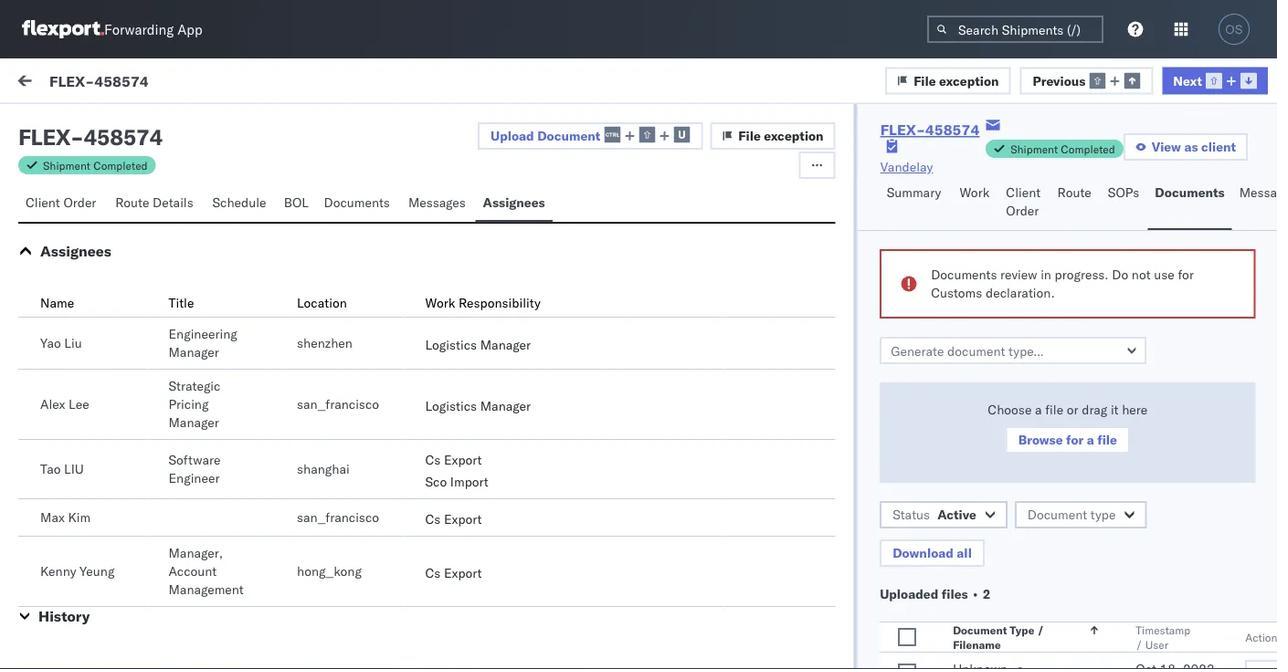Task type: describe. For each thing, give the bounding box(es) containing it.
1 vertical spatial file
[[739, 128, 761, 144]]

3 jason- from the top
[[89, 362, 129, 378]]

cs inside cs export sco import
[[425, 452, 441, 468]]

messag
[[1240, 185, 1277, 201]]

type
[[1010, 624, 1034, 637]]

upload document button
[[478, 122, 703, 150]]

msg
[[80, 394, 104, 410]]

route details
[[115, 195, 193, 211]]

manager inside the strategic pricing manager
[[169, 415, 219, 431]]

user
[[1145, 638, 1168, 652]]

4 jason-test zhao from the top
[[89, 445, 186, 461]]

title
[[169, 295, 194, 311]]

∙
[[971, 587, 979, 603]]

3 export from the top
[[444, 566, 482, 582]]

2 logistics from the top
[[425, 398, 477, 414]]

test for z
[[55, 476, 77, 492]]

tao
[[40, 461, 61, 477]]

1 test from the top
[[129, 198, 154, 214]]

filename
[[953, 638, 1001, 652]]

work inside button
[[177, 75, 207, 91]]

no filters applied
[[320, 75, 419, 91]]

manager down the responsibility
[[480, 337, 531, 353]]

import work
[[136, 75, 207, 91]]

3 j z from the top
[[62, 529, 71, 540]]

3 resize handle column header from the left
[[966, 153, 987, 670]]

status
[[892, 507, 930, 523]]

1 vertical spatial shipment
[[43, 159, 90, 172]]

3 cs from the top
[[425, 566, 441, 582]]

view as client button
[[1124, 133, 1248, 161]]

2 2026, from the top
[[487, 295, 523, 311]]

2 z from the top
[[66, 364, 71, 376]]

engineer
[[169, 471, 220, 487]]

bol button
[[277, 186, 317, 222]]

pricing
[[169, 397, 209, 413]]

account
[[169, 564, 217, 580]]

messages
[[408, 195, 466, 211]]

internal (0)
[[123, 116, 194, 132]]

Search Shipments (/) text field
[[927, 16, 1104, 43]]

timestamp
[[1135, 624, 1190, 637]]

am for 12:35
[[565, 295, 585, 311]]

kim
[[68, 510, 91, 526]]

sco
[[425, 474, 447, 490]]

tao liu
[[40, 461, 84, 477]]

or
[[1067, 402, 1078, 418]]

1 horizontal spatial client
[[1006, 185, 1041, 201]]

2 jason- from the top
[[89, 280, 129, 296]]

external (0)
[[29, 116, 104, 132]]

2 horizontal spatial documents
[[1155, 185, 1225, 201]]

bol
[[284, 195, 309, 211]]

yao
[[40, 335, 61, 351]]

2 dec from the top
[[438, 295, 461, 311]]

3 jason-test zhao from the top
[[89, 362, 186, 378]]

os
[[1226, 22, 1243, 36]]

0 horizontal spatial documents button
[[317, 186, 401, 222]]

1 vertical spatial assignees
[[40, 242, 111, 260]]

view as client
[[1152, 139, 1236, 155]]

internal (0) button
[[115, 108, 205, 143]]

1 horizontal spatial file
[[914, 72, 936, 88]]

1 logistics manager from the top
[[425, 337, 531, 353]]

kenny yeung
[[40, 564, 115, 580]]

file inside button
[[1097, 432, 1117, 448]]

browse for a file
[[1018, 432, 1117, 448]]

1 logistics from the top
[[425, 337, 477, 353]]

browse
[[1018, 432, 1063, 448]]

document for document type
[[1027, 507, 1087, 523]]

max
[[40, 510, 65, 526]]

download all button
[[880, 540, 984, 567]]

6 jason-test zhao from the top
[[89, 609, 186, 625]]

here
[[1122, 402, 1147, 418]]

0 horizontal spatial client order button
[[18, 186, 108, 222]]

files
[[941, 587, 968, 603]]

progress.
[[1055, 267, 1108, 283]]

1 horizontal spatial documents button
[[1148, 176, 1232, 230]]

0 horizontal spatial documents
[[324, 195, 390, 211]]

am for 12:36
[[565, 212, 585, 228]]

forwarding app
[[104, 21, 203, 38]]

4 2026, from the top
[[487, 541, 523, 557]]

applied
[[376, 75, 419, 91]]

route details button
[[108, 186, 205, 222]]

external
[[29, 116, 77, 132]]

uploaded
[[880, 587, 938, 603]]

1 horizontal spatial exception
[[939, 72, 999, 88]]

vandelay link
[[881, 158, 933, 176]]

/ inside timestamp / user
[[1135, 638, 1142, 652]]

1 san_francisco from the top
[[297, 397, 379, 413]]

route for route details
[[115, 195, 149, 211]]

summary
[[887, 185, 941, 201]]

0 vertical spatial assignees button
[[476, 186, 553, 222]]

6 jason- from the top
[[89, 609, 129, 625]]

2 logistics manager from the top
[[425, 398, 531, 414]]

12:36
[[526, 212, 562, 228]]

timestamp / user button
[[1132, 620, 1209, 652]]

previous button
[[1020, 67, 1153, 94]]

client
[[1202, 139, 1236, 155]]

3 z from the top
[[66, 447, 71, 458]]

management
[[169, 582, 244, 598]]

engineering manager
[[169, 326, 237, 360]]

forwarding app link
[[22, 20, 203, 38]]

3 zhao from the top
[[157, 362, 186, 378]]

choose
[[988, 402, 1032, 418]]

flexport. image
[[22, 20, 104, 38]]

cs export sco import
[[425, 452, 489, 490]]

1 j z from the top
[[62, 200, 71, 211]]

name
[[40, 295, 74, 311]]

2 jason-test zhao from the top
[[89, 280, 186, 296]]

1 jason-test zhao from the top
[[89, 198, 186, 214]]

summary button
[[880, 176, 952, 230]]

1 horizontal spatial client order
[[1006, 185, 1041, 219]]

1 horizontal spatial shipment completed
[[1011, 142, 1115, 156]]

1 resize handle column header from the left
[[408, 153, 429, 670]]

1 jason- from the top
[[89, 198, 129, 214]]

assignees inside button
[[483, 195, 545, 211]]

filters
[[340, 75, 373, 91]]

3 j from the top
[[62, 529, 66, 540]]

internal
[[123, 116, 167, 132]]

type
[[1090, 507, 1116, 523]]

next
[[1174, 72, 1202, 88]]

4 j from the top
[[62, 611, 66, 622]]

related work item/shipment
[[997, 159, 1139, 172]]

alex
[[40, 397, 65, 413]]

0 horizontal spatial a
[[1035, 402, 1042, 418]]

ttt for dec 20, 2026, 12:36 am pst
[[55, 229, 69, 245]]

import inside cs export sco import
[[450, 474, 489, 490]]

shanghai
[[297, 461, 350, 477]]

responsibility
[[459, 295, 541, 311]]

17, for z
[[464, 459, 484, 475]]

messages button
[[401, 186, 476, 222]]

item/shipment
[[1064, 159, 1139, 172]]

work responsibility
[[425, 295, 541, 311]]

2 zhao from the top
[[157, 280, 186, 296]]

import inside import work button
[[136, 75, 174, 91]]

0 horizontal spatial exception
[[764, 128, 824, 144]]

details
[[153, 195, 193, 211]]

not
[[1132, 267, 1151, 283]]

1 test from the top
[[55, 394, 77, 410]]

do
[[1112, 267, 1128, 283]]

drag
[[1082, 402, 1107, 418]]

strategic
[[169, 378, 221, 394]]

dec 17, 2026, 6:47 pm pst for j
[[438, 541, 602, 557]]

work button
[[952, 176, 999, 230]]

uploaded files ∙ 2
[[880, 587, 991, 603]]

1 zhao from the top
[[157, 198, 186, 214]]

2 resize handle column header from the left
[[687, 153, 708, 670]]

kenny
[[40, 564, 76, 580]]

1 vertical spatial shipment completed
[[43, 159, 148, 172]]

document type button
[[1014, 502, 1147, 529]]

3 flex- 458574 from the top
[[996, 377, 1082, 393]]

lee
[[69, 397, 89, 413]]

forwarding
[[104, 21, 174, 38]]

1 flex- 458574 from the top
[[996, 212, 1082, 228]]

4 z from the top
[[66, 529, 71, 540]]

4 zhao from the top
[[157, 445, 186, 461]]

5 zhao from the top
[[157, 527, 186, 543]]

0 vertical spatial -
[[70, 123, 84, 151]]

2 export from the top
[[444, 512, 482, 528]]

work for work responsibility
[[425, 295, 455, 311]]



Task type: locate. For each thing, give the bounding box(es) containing it.
0 vertical spatial shipment
[[1011, 142, 1058, 156]]

hong_kong
[[297, 564, 362, 580]]

1 export from the top
[[444, 452, 482, 468]]

20, for dec 20, 2026, 12:36 am pst
[[464, 212, 484, 228]]

1 vertical spatial dec 17, 2026, 6:47 pm pst
[[438, 541, 602, 557]]

1 horizontal spatial assignees button
[[476, 186, 553, 222]]

assignees button down upload
[[476, 186, 553, 222]]

0 vertical spatial for
[[1178, 267, 1194, 283]]

alex lee
[[40, 397, 89, 413]]

document type / filename button
[[949, 620, 1099, 652]]

2 vertical spatial work
[[425, 295, 455, 311]]

1 vertical spatial am
[[565, 295, 585, 311]]

dec
[[438, 212, 461, 228], [438, 295, 461, 311], [438, 459, 461, 475], [438, 541, 461, 557]]

6:47 for z
[[526, 459, 554, 475]]

documents right the bol button at top left
[[324, 195, 390, 211]]

am right '12:35'
[[565, 295, 585, 311]]

6 test from the top
[[129, 609, 154, 625]]

6 zhao from the top
[[157, 609, 186, 625]]

flex-458574 down forwarding app link
[[49, 71, 149, 90]]

0 horizontal spatial document
[[537, 128, 601, 144]]

0 vertical spatial ttt
[[55, 229, 69, 245]]

1 6:47 from the top
[[526, 459, 554, 475]]

2
[[983, 587, 991, 603]]

os button
[[1213, 8, 1255, 50]]

0 horizontal spatial work
[[52, 70, 99, 95]]

jason-test zhao down yeung
[[89, 609, 186, 625]]

a
[[1035, 402, 1042, 418], [1087, 432, 1094, 448]]

0 vertical spatial import
[[136, 75, 174, 91]]

shipment completed up "related work item/shipment"
[[1011, 142, 1115, 156]]

export inside cs export sco import
[[444, 452, 482, 468]]

0 horizontal spatial client
[[26, 195, 60, 211]]

test left the msg
[[55, 394, 77, 410]]

completed
[[1061, 142, 1115, 156], [93, 159, 148, 172]]

max kim
[[40, 510, 91, 526]]

logistics
[[425, 337, 477, 353], [425, 398, 477, 414]]

dec 20, 2026, 12:36 am pst
[[438, 212, 611, 228]]

4 resize handle column header from the left
[[1245, 153, 1266, 670]]

flex
[[18, 123, 70, 151]]

1 horizontal spatial file exception
[[914, 72, 999, 88]]

2 horizontal spatial document
[[1027, 507, 1087, 523]]

0 vertical spatial pm
[[557, 459, 576, 475]]

1 17, from the top
[[464, 459, 484, 475]]

dec 17, 2026, 6:47 pm pst for z
[[438, 459, 602, 475]]

order down related
[[1006, 203, 1039, 219]]

4 jason- from the top
[[89, 445, 129, 461]]

1 vertical spatial ttt
[[55, 312, 69, 328]]

0 vertical spatial /
[[1037, 624, 1044, 637]]

document inside document type / filename
[[953, 624, 1007, 637]]

client
[[1006, 185, 1041, 201], [26, 195, 60, 211]]

2 cs export from the top
[[425, 566, 482, 582]]

j z down yao liu
[[62, 364, 71, 376]]

browse for a file button
[[1005, 427, 1130, 454]]

4 dec from the top
[[438, 541, 461, 557]]

0 vertical spatial test
[[55, 394, 77, 410]]

0 horizontal spatial client order
[[26, 195, 96, 211]]

no
[[320, 75, 336, 91]]

next button
[[1163, 67, 1268, 94]]

test for j
[[55, 558, 77, 574]]

0 vertical spatial flex-458574
[[49, 71, 149, 90]]

import up "internal (0)" at top
[[136, 75, 174, 91]]

file left or
[[1045, 402, 1063, 418]]

documents button down view as client button
[[1148, 176, 1232, 230]]

yeung
[[80, 564, 115, 580]]

logistics manager up cs export sco import in the bottom of the page
[[425, 398, 531, 414]]

documents up customs
[[931, 267, 997, 283]]

0 vertical spatial 17,
[[464, 459, 484, 475]]

engineering
[[169, 326, 237, 342]]

client order
[[1006, 185, 1041, 219], [26, 195, 96, 211]]

liu
[[64, 461, 84, 477]]

0 vertical spatial assignees
[[483, 195, 545, 211]]

yao liu
[[40, 335, 82, 351]]

import
[[136, 75, 174, 91], [450, 474, 489, 490]]

0 vertical spatial file
[[914, 72, 936, 88]]

1 horizontal spatial for
[[1178, 267, 1194, 283]]

1 horizontal spatial -
[[717, 212, 725, 228]]

order down flex - 458574 at top left
[[63, 195, 96, 211]]

zhao down management
[[157, 609, 186, 625]]

0 vertical spatial san_francisco
[[297, 397, 379, 413]]

shipment down flex on the top of page
[[43, 159, 90, 172]]

0 vertical spatial logistics manager
[[425, 337, 531, 353]]

import right sco
[[450, 474, 489, 490]]

1 j from the top
[[62, 200, 66, 211]]

0 vertical spatial document
[[537, 128, 601, 144]]

1 vertical spatial file
[[1097, 432, 1117, 448]]

client down related
[[1006, 185, 1041, 201]]

for inside documents review in progress. do not use for customs declaration.
[[1178, 267, 1194, 283]]

0 horizontal spatial route
[[115, 195, 149, 211]]

1 horizontal spatial import
[[450, 474, 489, 490]]

pm for z
[[557, 459, 576, 475]]

3 test from the top
[[55, 558, 77, 574]]

download all
[[892, 546, 972, 561]]

completed down flex - 458574 at top left
[[93, 159, 148, 172]]

jason- down yeung
[[89, 609, 129, 625]]

document
[[537, 128, 601, 144], [1027, 507, 1087, 523], [953, 624, 1007, 637]]

1 vertical spatial -
[[717, 212, 725, 228]]

logistics down work responsibility
[[425, 337, 477, 353]]

all
[[957, 546, 972, 561]]

1 2026, from the top
[[487, 212, 523, 228]]

documents down view as client button
[[1155, 185, 1225, 201]]

j z down kenny
[[62, 611, 71, 622]]

1 horizontal spatial flex-458574
[[881, 121, 980, 139]]

file exception button
[[886, 67, 1011, 94], [886, 67, 1011, 94], [710, 122, 836, 150], [710, 122, 836, 150]]

route button
[[1050, 176, 1101, 230]]

20,
[[464, 212, 484, 228], [464, 295, 484, 311]]

2 test from the top
[[55, 476, 77, 492]]

shipment up related
[[1011, 142, 1058, 156]]

1 vertical spatial logistics manager
[[425, 398, 531, 414]]

0 horizontal spatial order
[[63, 195, 96, 211]]

route for route
[[1058, 185, 1092, 201]]

document inside button
[[537, 128, 601, 144]]

0 horizontal spatial work
[[177, 75, 207, 91]]

1 cs export from the top
[[425, 512, 482, 528]]

test left yeung
[[55, 558, 77, 574]]

0 horizontal spatial /
[[1037, 624, 1044, 637]]

z down flex - 458574 at top left
[[66, 200, 71, 211]]

file
[[914, 72, 936, 88], [739, 128, 761, 144]]

timestamp / user
[[1135, 624, 1190, 652]]

1 20, from the top
[[464, 212, 484, 228]]

z
[[66, 200, 71, 211], [66, 364, 71, 376], [66, 447, 71, 458], [66, 529, 71, 540], [66, 611, 71, 622]]

1 z from the top
[[66, 200, 71, 211]]

for inside button
[[1066, 432, 1083, 448]]

1 ttt from the top
[[55, 229, 69, 245]]

j z down flex on the top of page
[[62, 200, 71, 211]]

z down kenny yeung
[[66, 611, 71, 622]]

client order down flex on the top of page
[[26, 195, 96, 211]]

work for work button
[[960, 185, 990, 201]]

zhao left schedule
[[157, 198, 186, 214]]

status active
[[892, 507, 976, 523]]

0 vertical spatial export
[[444, 452, 482, 468]]

1 dec 17, 2026, 6:47 pm pst from the top
[[438, 459, 602, 475]]

jason- up the msg
[[89, 362, 129, 378]]

zhao up manager,
[[157, 527, 186, 543]]

san_francisco down the shenzhen
[[297, 397, 379, 413]]

0 horizontal spatial for
[[1066, 432, 1083, 448]]

0 horizontal spatial flex-458574
[[49, 71, 149, 90]]

5 jason-test zhao from the top
[[89, 527, 186, 543]]

work up "internal (0)" at top
[[177, 75, 207, 91]]

2 j from the top
[[62, 364, 66, 376]]

5 test from the top
[[129, 527, 154, 543]]

0 vertical spatial am
[[565, 212, 585, 228]]

1 horizontal spatial order
[[1006, 203, 1039, 219]]

0 horizontal spatial shipment completed
[[43, 159, 148, 172]]

upload
[[491, 128, 534, 144]]

pm for j
[[557, 541, 576, 557]]

j down flex on the top of page
[[62, 200, 66, 211]]

work for my
[[52, 70, 99, 95]]

message right import work in the top of the page
[[222, 75, 275, 91]]

jason-test zhao down internal
[[89, 198, 186, 214]]

17,
[[464, 459, 484, 475], [464, 541, 484, 557]]

0 horizontal spatial (0)
[[81, 116, 104, 132]]

0 horizontal spatial file
[[739, 128, 761, 144]]

2 dec 17, 2026, 6:47 pm pst from the top
[[438, 541, 602, 557]]

client order button
[[999, 176, 1050, 230], [18, 186, 108, 222]]

3 2026, from the top
[[487, 459, 523, 475]]

my work
[[18, 70, 99, 95]]

assignees
[[483, 195, 545, 211], [40, 242, 111, 260]]

0 vertical spatial cs
[[425, 452, 441, 468]]

1 vertical spatial cs
[[425, 512, 441, 528]]

assignees button
[[476, 186, 553, 222], [40, 242, 111, 260]]

assignees button up name
[[40, 242, 111, 260]]

1 horizontal spatial client order button
[[999, 176, 1050, 230]]

manager, account management
[[169, 546, 244, 598]]

jason- down the kim
[[89, 527, 129, 543]]

work up external (0)
[[52, 70, 99, 95]]

j down yao liu
[[62, 364, 66, 376]]

completed up item/shipment
[[1061, 142, 1115, 156]]

j down kenny
[[62, 611, 66, 622]]

zhao up pricing
[[157, 362, 186, 378]]

20, down messages
[[464, 212, 484, 228]]

resize handle column header
[[408, 153, 429, 670], [687, 153, 708, 670], [966, 153, 987, 670], [1245, 153, 1266, 670]]

for right 'use'
[[1178, 267, 1194, 283]]

documents inside documents review in progress. do not use for customs declaration.
[[931, 267, 997, 283]]

1 pm from the top
[[557, 459, 576, 475]]

in
[[1040, 267, 1051, 283]]

0 vertical spatial file exception
[[914, 72, 999, 88]]

0 horizontal spatial file
[[1045, 402, 1063, 418]]

shipment completed down flex - 458574 at top left
[[43, 159, 148, 172]]

0 horizontal spatial file exception
[[739, 128, 824, 144]]

0 horizontal spatial -
[[70, 123, 84, 151]]

client order down related
[[1006, 185, 1041, 219]]

1 vertical spatial 17,
[[464, 541, 484, 557]]

2 j z from the top
[[62, 364, 71, 376]]

17, for j
[[464, 541, 484, 557]]

z up liu
[[66, 447, 71, 458]]

documents button right bol
[[317, 186, 401, 222]]

2 pm from the top
[[557, 541, 576, 557]]

0 horizontal spatial assignees button
[[40, 242, 111, 260]]

history button
[[38, 608, 90, 626]]

Generate document type... text field
[[880, 337, 1146, 365]]

0 vertical spatial work
[[52, 70, 99, 95]]

a right choose
[[1035, 402, 1042, 418]]

message inside button
[[222, 75, 275, 91]]

0 vertical spatial completed
[[1061, 142, 1115, 156]]

jason-test zhao up yeung
[[89, 527, 186, 543]]

manager up cs export sco import in the bottom of the page
[[480, 398, 531, 414]]

messag button
[[1232, 176, 1277, 230]]

0 horizontal spatial message
[[57, 159, 100, 172]]

None checkbox
[[898, 629, 916, 647], [898, 664, 916, 670], [898, 629, 916, 647], [898, 664, 916, 670]]

1 vertical spatial completed
[[93, 159, 148, 172]]

app
[[177, 21, 203, 38]]

/ inside document type / filename
[[1037, 624, 1044, 637]]

liu
[[64, 335, 82, 351]]

0 vertical spatial 20,
[[464, 212, 484, 228]]

1 vertical spatial 20,
[[464, 295, 484, 311]]

0 horizontal spatial assignees
[[40, 242, 111, 260]]

cs export
[[425, 512, 482, 528], [425, 566, 482, 582]]

active
[[937, 507, 976, 523]]

test
[[129, 198, 154, 214], [129, 280, 154, 296], [129, 362, 154, 378], [129, 445, 154, 461], [129, 527, 154, 543], [129, 609, 154, 625]]

flex-458574
[[49, 71, 149, 90], [881, 121, 980, 139]]

manager down engineering
[[169, 344, 219, 360]]

work right summary "button"
[[960, 185, 990, 201]]

0 vertical spatial file
[[1045, 402, 1063, 418]]

jason-test zhao
[[89, 198, 186, 214], [89, 280, 186, 296], [89, 362, 186, 378], [89, 445, 186, 461], [89, 527, 186, 543], [89, 609, 186, 625]]

5 jason- from the top
[[89, 527, 129, 543]]

work for related
[[1037, 159, 1061, 172]]

1 vertical spatial a
[[1087, 432, 1094, 448]]

flex-458574 link
[[881, 121, 980, 139]]

message button
[[215, 58, 307, 108]]

assignees up name
[[40, 242, 111, 260]]

location
[[297, 295, 347, 311]]

1 horizontal spatial document
[[953, 624, 1007, 637]]

logistics manager
[[425, 337, 531, 353], [425, 398, 531, 414]]

(0) for internal (0)
[[171, 116, 194, 132]]

z down max kim in the bottom left of the page
[[66, 529, 71, 540]]

(0) right internal
[[171, 116, 194, 132]]

import work button
[[128, 58, 215, 108]]

document up the filename
[[953, 624, 1007, 637]]

jason-test zhao up the msg
[[89, 362, 186, 378]]

1 vertical spatial cs export
[[425, 566, 482, 582]]

17, down cs export sco import in the bottom of the page
[[464, 541, 484, 557]]

(0) inside button
[[81, 116, 104, 132]]

manager inside engineering manager
[[169, 344, 219, 360]]

a inside button
[[1087, 432, 1094, 448]]

it
[[1111, 402, 1118, 418]]

manager,
[[169, 546, 223, 561]]

0 vertical spatial dec 17, 2026, 6:47 pm pst
[[438, 459, 602, 475]]

17, right sco
[[464, 459, 484, 475]]

1 vertical spatial work
[[1037, 159, 1061, 172]]

5 z from the top
[[66, 611, 71, 622]]

4 flex- 458574 from the top
[[996, 624, 1082, 640]]

san_francisco down shanghai
[[297, 510, 379, 526]]

logistics up cs export sco import in the bottom of the page
[[425, 398, 477, 414]]

3 dec from the top
[[438, 459, 461, 475]]

20, left '12:35'
[[464, 295, 484, 311]]

(0) inside button
[[171, 116, 194, 132]]

/ right type
[[1037, 624, 1044, 637]]

route down "related work item/shipment"
[[1058, 185, 1092, 201]]

previous
[[1033, 72, 1086, 88]]

0 horizontal spatial shipment
[[43, 159, 90, 172]]

2 san_francisco from the top
[[297, 510, 379, 526]]

jason-test zhao up engineering
[[89, 280, 186, 296]]

route left details on the top of page
[[115, 195, 149, 211]]

ttt down name
[[55, 312, 69, 328]]

document left type
[[1027, 507, 1087, 523]]

0 vertical spatial cs export
[[425, 512, 482, 528]]

1 am from the top
[[565, 212, 585, 228]]

shipment completed
[[1011, 142, 1115, 156], [43, 159, 148, 172]]

a down 'drag'
[[1087, 432, 1094, 448]]

action
[[1245, 631, 1277, 645]]

j
[[62, 200, 66, 211], [62, 364, 66, 376], [62, 529, 66, 540], [62, 611, 66, 622]]

3 test from the top
[[129, 362, 154, 378]]

work right related
[[1037, 159, 1061, 172]]

2 flex- 458574 from the top
[[996, 295, 1082, 311]]

0 horizontal spatial import
[[136, 75, 174, 91]]

1 vertical spatial pm
[[557, 541, 576, 557]]

file exception
[[914, 72, 999, 88], [739, 128, 824, 144]]

1 cs from the top
[[425, 452, 441, 468]]

work left the responsibility
[[425, 295, 455, 311]]

software
[[169, 452, 221, 468]]

am right 12:36 on the left
[[565, 212, 585, 228]]

1 (0) from the left
[[81, 116, 104, 132]]

jason-test zhao up engineer
[[89, 445, 186, 461]]

customs
[[931, 285, 982, 301]]

1 dec from the top
[[438, 212, 461, 228]]

/ left user
[[1135, 638, 1142, 652]]

1 horizontal spatial completed
[[1061, 142, 1115, 156]]

history
[[38, 608, 90, 626]]

1 vertical spatial file exception
[[739, 128, 824, 144]]

1 vertical spatial for
[[1066, 432, 1083, 448]]

4 test from the top
[[129, 445, 154, 461]]

ttt for dec 20, 2026, 12:35 am pst
[[55, 312, 69, 328]]

z down "liu"
[[66, 364, 71, 376]]

manager down pricing
[[169, 415, 219, 431]]

ttt up name
[[55, 229, 69, 245]]

4 j z from the top
[[62, 611, 71, 622]]

file
[[1045, 402, 1063, 418], [1097, 432, 1117, 448]]

am
[[565, 212, 585, 228], [565, 295, 585, 311]]

client order button down flex on the top of page
[[18, 186, 108, 222]]

(0) for external (0)
[[81, 116, 104, 132]]

documents
[[1155, 185, 1225, 201], [324, 195, 390, 211], [931, 267, 997, 283]]

document type
[[1027, 507, 1116, 523]]

2 vertical spatial test
[[55, 558, 77, 574]]

1 vertical spatial san_francisco
[[297, 510, 379, 526]]

1 horizontal spatial work
[[425, 295, 455, 311]]

message down flex - 458574 at top left
[[57, 159, 100, 172]]

declaration.
[[985, 285, 1055, 301]]

0 vertical spatial message
[[222, 75, 275, 91]]

1 vertical spatial work
[[960, 185, 990, 201]]

j z
[[62, 200, 71, 211], [62, 364, 71, 376], [62, 529, 71, 540], [62, 611, 71, 622]]

client down flex on the top of page
[[26, 195, 60, 211]]

(0) right external on the top left of page
[[81, 116, 104, 132]]

zhao up engineer
[[157, 445, 186, 461]]

2 cs from the top
[[425, 512, 441, 528]]

test up max kim in the bottom left of the page
[[55, 476, 77, 492]]

2 horizontal spatial work
[[960, 185, 990, 201]]

logistics manager down work responsibility
[[425, 337, 531, 353]]

file down it
[[1097, 432, 1117, 448]]

j z down max kim in the bottom left of the page
[[62, 529, 71, 540]]

2 am from the top
[[565, 295, 585, 311]]

shenzhen
[[297, 335, 353, 351]]

jason- down the msg
[[89, 445, 129, 461]]

12:35
[[526, 295, 562, 311]]

0 vertical spatial logistics
[[425, 337, 477, 353]]

1 vertical spatial exception
[[764, 128, 824, 144]]

document right upload
[[537, 128, 601, 144]]

jason- right name
[[89, 280, 129, 296]]

2 6:47 from the top
[[526, 541, 554, 557]]

j down max kim in the bottom left of the page
[[62, 529, 66, 540]]

work inside button
[[960, 185, 990, 201]]

message
[[222, 75, 275, 91], [57, 159, 100, 172]]

2 vertical spatial document
[[953, 624, 1007, 637]]

2 (0) from the left
[[171, 116, 194, 132]]

20, for dec 20, 2026, 12:35 am pst
[[464, 295, 484, 311]]

use
[[1154, 267, 1174, 283]]

0 vertical spatial exception
[[939, 72, 999, 88]]

2 vertical spatial cs
[[425, 566, 441, 582]]

1 horizontal spatial assignees
[[483, 195, 545, 211]]

zhao up engineering
[[157, 280, 186, 296]]

flex-458574 up vandelay
[[881, 121, 980, 139]]

0 vertical spatial a
[[1035, 402, 1042, 418]]

assignees up dec 20, 2026, 12:36 am pst
[[483, 195, 545, 211]]

2 test from the top
[[129, 280, 154, 296]]

0 horizontal spatial completed
[[93, 159, 148, 172]]

for down or
[[1066, 432, 1083, 448]]

0 vertical spatial 6:47
[[526, 459, 554, 475]]

2 20, from the top
[[464, 295, 484, 311]]

work
[[52, 70, 99, 95], [1037, 159, 1061, 172]]

2 ttt from the top
[[55, 312, 69, 328]]

document for document type / filename
[[953, 624, 1007, 637]]

jason- left details on the top of page
[[89, 198, 129, 214]]

2 17, from the top
[[464, 541, 484, 557]]

1 vertical spatial 6:47
[[526, 541, 554, 557]]

1 vertical spatial flex-458574
[[881, 121, 980, 139]]

documents button
[[1148, 176, 1232, 230], [317, 186, 401, 222]]

6:47 for j
[[526, 541, 554, 557]]

1 vertical spatial message
[[57, 159, 100, 172]]



Task type: vqa. For each thing, say whether or not it's contained in the screenshot.
the Uploaded files ∙ 2
yes



